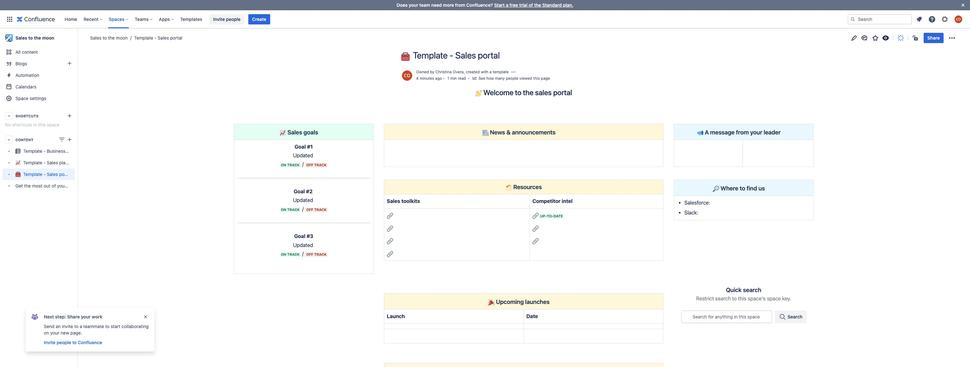 Task type: locate. For each thing, give the bounding box(es) containing it.
template - sales portal link up most at the left of page
[[3, 169, 75, 181]]

0 vertical spatial invite
[[213, 16, 225, 22]]

template - sales portal inside the space element
[[23, 172, 71, 177]]

1 vertical spatial template - sales portal
[[413, 50, 500, 61]]

sales to the moon link
[[3, 32, 75, 44], [90, 35, 128, 41]]

quick
[[727, 287, 742, 294]]

team down planning
[[68, 184, 78, 189]]

people left create at the top of the page
[[226, 16, 241, 22]]

0 vertical spatial on track / off track
[[281, 162, 327, 168]]

0 vertical spatial off
[[307, 163, 314, 167]]

settings icon image
[[942, 15, 950, 23]]

your profile and preferences image
[[955, 15, 963, 23]]

your
[[409, 2, 419, 8], [751, 129, 763, 136], [57, 184, 66, 189], [81, 315, 91, 320], [50, 331, 59, 336]]

no
[[5, 122, 11, 128]]

2 vertical spatial updated
[[293, 243, 313, 248]]

1 min read
[[448, 76, 466, 81]]

portal inside the space element
[[59, 172, 71, 177]]

0 vertical spatial share
[[928, 35, 941, 41]]

this down 'shortcuts' dropdown button
[[38, 122, 46, 128]]

to up content
[[28, 35, 33, 41]]

:mega: image
[[698, 130, 704, 136]]

0 horizontal spatial search
[[693, 315, 708, 320]]

off down goal #1 updated
[[307, 163, 314, 167]]

2 updated from the top
[[293, 198, 313, 204]]

apps
[[159, 16, 170, 22]]

your right the out
[[57, 184, 66, 189]]

invite people to confluence button
[[43, 339, 103, 347]]

this left page
[[534, 76, 540, 81]]

read
[[458, 76, 466, 81]]

1 horizontal spatial in
[[735, 315, 738, 320]]

in inside the space element
[[33, 122, 37, 128]]

search inside button
[[788, 315, 803, 320]]

- down teams popup button
[[155, 35, 157, 41]]

1 vertical spatial invite
[[44, 340, 55, 346]]

1 vertical spatial off
[[307, 208, 314, 212]]

search left for
[[693, 315, 708, 320]]

goal #3 updated
[[293, 234, 315, 248]]

create a page image
[[66, 136, 73, 144]]

invite right templates
[[213, 16, 225, 22]]

share up invite on the bottom left of page
[[67, 315, 80, 320]]

copy image for welcome to the sales portal
[[572, 89, 580, 96]]

search for search for anything in this space
[[693, 315, 708, 320]]

0 horizontal spatial team
[[68, 184, 78, 189]]

people down manage page ownership "icon" in the top of the page
[[506, 76, 519, 81]]

0 horizontal spatial sales to the moon link
[[3, 32, 75, 44]]

moon inside the space element
[[42, 35, 54, 41]]

copy image
[[555, 128, 563, 135], [761, 287, 769, 294], [555, 367, 562, 368]]

next
[[44, 315, 54, 320]]

does
[[397, 2, 408, 8]]

confluence?
[[467, 2, 493, 8]]

tree
[[3, 146, 92, 192]]

intel
[[562, 199, 573, 204]]

- down template - business review link
[[44, 160, 46, 166]]

a left free
[[506, 2, 509, 8]]

1 updated from the top
[[293, 153, 313, 159]]

updated down #1
[[293, 153, 313, 159]]

2 vertical spatial off
[[307, 253, 314, 257]]

0 vertical spatial people
[[226, 16, 241, 22]]

:newspaper: image
[[483, 130, 489, 136], [483, 130, 489, 136]]

confluence image
[[17, 15, 55, 23], [17, 15, 55, 23]]

1 search from the left
[[693, 315, 708, 320]]

goals
[[304, 129, 318, 136]]

goal left #3
[[294, 234, 306, 240]]

:link: image
[[387, 213, 394, 220], [387, 226, 394, 232], [387, 226, 394, 232], [533, 226, 539, 232], [387, 239, 394, 245], [387, 251, 394, 258]]

next step: share your work
[[44, 315, 103, 320]]

:link: image
[[387, 213, 394, 220], [533, 213, 539, 220], [533, 213, 539, 220], [533, 226, 539, 232], [387, 239, 394, 245], [533, 239, 539, 245], [533, 239, 539, 245], [387, 251, 394, 258]]

copy image for resources
[[542, 183, 549, 191]]

news
[[490, 129, 506, 136]]

portal right sales
[[554, 88, 573, 97]]

search up space's on the right of page
[[744, 287, 762, 294]]

to down recent popup button
[[103, 35, 107, 41]]

1 horizontal spatial from
[[737, 129, 749, 136]]

from right message
[[737, 129, 749, 136]]

updated for #1
[[293, 153, 313, 159]]

goal left the #2
[[294, 189, 305, 195]]

competitor intel
[[533, 199, 573, 204]]

of right the out
[[52, 184, 56, 189]]

sales to the moon up all content link at the left of page
[[15, 35, 54, 41]]

3 on track / off track from the top
[[281, 251, 327, 257]]

create
[[252, 16, 267, 22]]

1 / from the top
[[303, 162, 304, 168]]

2 vertical spatial /
[[303, 251, 304, 257]]

standard
[[543, 2, 562, 8]]

owned
[[416, 70, 429, 74]]

off down goal #3 updated
[[307, 253, 314, 257]]

1 vertical spatial team
[[68, 184, 78, 189]]

page.
[[70, 331, 82, 336]]

1 horizontal spatial team
[[420, 2, 430, 8]]

2 vertical spatial template - sales portal
[[23, 172, 71, 177]]

sales up "get the most out of your team space"
[[47, 172, 58, 177]]

people down new
[[57, 340, 71, 346]]

updated inside goal #3 updated
[[293, 243, 313, 248]]

search for anything in this space
[[693, 315, 760, 320]]

ago
[[436, 76, 442, 81]]

off down goal #2 updated
[[307, 208, 314, 212]]

sales right :chart_with_upwards_trend: image
[[288, 129, 302, 136]]

restrict search to this space's space key.
[[697, 296, 792, 302]]

updated for #3
[[293, 243, 313, 248]]

0 vertical spatial search
[[744, 287, 762, 294]]

1 vertical spatial /
[[303, 207, 304, 212]]

updated down #3
[[293, 243, 313, 248]]

sales to the moon down spaces
[[90, 35, 128, 41]]

space settings
[[15, 96, 46, 101]]

space
[[47, 122, 59, 128], [79, 184, 92, 189], [768, 296, 782, 302], [748, 315, 760, 320]]

work
[[92, 315, 103, 320]]

on
[[281, 163, 287, 167], [281, 208, 287, 212], [281, 253, 287, 257]]

1 sales to the moon from the left
[[15, 35, 54, 41]]

search for quick
[[744, 287, 762, 294]]

template - sales portal link
[[128, 35, 182, 41], [3, 169, 75, 181]]

1 vertical spatial of
[[52, 184, 56, 189]]

invite for invite people
[[213, 16, 225, 22]]

your right does
[[409, 2, 419, 8]]

resources
[[512, 184, 542, 191]]

portal down planning
[[59, 172, 71, 177]]

1 horizontal spatial of
[[529, 2, 533, 8]]

settings
[[30, 96, 46, 101]]

people inside invite people "button"
[[226, 16, 241, 22]]

copy image for where to find us
[[765, 184, 773, 191]]

:tada: image
[[489, 300, 495, 306]]

0 horizontal spatial search
[[716, 296, 731, 302]]

1 vertical spatial on track / off track
[[281, 207, 327, 212]]

- inside template - sales planning link
[[44, 160, 46, 166]]

1 horizontal spatial template - sales portal link
[[128, 35, 182, 41]]

2 horizontal spatial a
[[506, 2, 509, 8]]

leader
[[764, 129, 781, 136]]

team left need
[[420, 2, 430, 8]]

Search field
[[848, 14, 913, 24]]

moon up all content link at the left of page
[[42, 35, 54, 41]]

2 vertical spatial people
[[57, 340, 71, 346]]

goal inside goal #1 updated
[[295, 144, 306, 150]]

to
[[28, 35, 33, 41], [103, 35, 107, 41], [515, 88, 522, 97], [740, 185, 746, 192], [733, 296, 737, 302], [74, 324, 78, 330], [105, 324, 110, 330], [72, 340, 77, 346]]

sales to the moon link up all content link at the left of page
[[3, 32, 75, 44]]

search down quick
[[716, 296, 731, 302]]

of right trial
[[529, 2, 533, 8]]

in right anything
[[735, 315, 738, 320]]

your left work
[[81, 315, 91, 320]]

goal inside goal #3 updated
[[294, 234, 306, 240]]

1 horizontal spatial moon
[[116, 35, 128, 41]]

/
[[303, 162, 304, 168], [303, 207, 304, 212], [303, 251, 304, 257]]

get the most out of your team space
[[15, 184, 92, 189]]

see how many people viewed this page button
[[472, 76, 550, 82]]

2 vertical spatial on
[[281, 253, 287, 257]]

search
[[693, 315, 708, 320], [788, 315, 803, 320]]

goal left #1
[[295, 144, 306, 150]]

invite down on at the bottom left
[[44, 340, 55, 346]]

template - sales portal
[[134, 35, 182, 41], [413, 50, 500, 61], [23, 172, 71, 177]]

from
[[456, 2, 466, 8], [737, 129, 749, 136]]

2 on from the top
[[281, 208, 287, 212]]

1 vertical spatial people
[[506, 76, 519, 81]]

1 horizontal spatial template - sales portal
[[134, 35, 182, 41]]

template - sales portal up overa
[[413, 50, 500, 61]]

0 horizontal spatial invite
[[44, 340, 55, 346]]

1 vertical spatial on
[[281, 208, 287, 212]]

updated down the #2
[[293, 198, 313, 204]]

1 horizontal spatial a
[[490, 70, 492, 74]]

2 search from the left
[[788, 315, 803, 320]]

up-
[[541, 214, 547, 218]]

your down an
[[50, 331, 59, 336]]

1 horizontal spatial search
[[788, 315, 803, 320]]

people for invite people to confluence
[[57, 340, 71, 346]]

0 horizontal spatial of
[[52, 184, 56, 189]]

goal inside goal #2 updated
[[294, 189, 305, 195]]

sales
[[536, 88, 552, 97]]

this down the restrict search to this space's space key.
[[739, 315, 747, 320]]

0 vertical spatial /
[[303, 162, 304, 168]]

1 horizontal spatial share
[[928, 35, 941, 41]]

invite
[[213, 16, 225, 22], [44, 340, 55, 346]]

0 horizontal spatial moon
[[42, 35, 54, 41]]

a right with
[[490, 70, 492, 74]]

1 vertical spatial share
[[67, 315, 80, 320]]

in down 'shortcuts' dropdown button
[[33, 122, 37, 128]]

sales to the moon inside the space element
[[15, 35, 54, 41]]

salesforce:
[[685, 200, 711, 206]]

- inside template - business review link
[[44, 149, 46, 154]]

updated inside goal #2 updated
[[293, 198, 313, 204]]

:chart_with_upwards_trend: image
[[280, 130, 286, 136]]

invite inside 'button'
[[44, 340, 55, 346]]

automation
[[15, 73, 39, 78]]

track
[[287, 163, 300, 167], [314, 163, 327, 167], [287, 208, 300, 212], [314, 208, 327, 212], [287, 253, 300, 257], [314, 253, 327, 257]]

on track / off track
[[281, 162, 327, 168], [281, 207, 327, 212], [281, 251, 327, 257]]

/ down goal #3 updated
[[303, 251, 304, 257]]

on track / off track down goal #2 updated
[[281, 207, 327, 212]]

&
[[507, 129, 511, 136]]

1 horizontal spatial sales to the moon link
[[90, 35, 128, 41]]

- up the out
[[44, 172, 46, 177]]

upcoming
[[496, 299, 524, 306]]

templates link
[[178, 14, 204, 24]]

1 on from the top
[[281, 163, 287, 167]]

with
[[481, 70, 489, 74]]

0 horizontal spatial in
[[33, 122, 37, 128]]

teams button
[[133, 14, 155, 24]]

tree inside the space element
[[3, 146, 92, 192]]

free
[[510, 2, 519, 8]]

share button
[[924, 33, 945, 43]]

shortcuts
[[15, 114, 38, 118]]

2 horizontal spatial people
[[506, 76, 519, 81]]

min
[[451, 76, 457, 81]]

3 on from the top
[[281, 253, 287, 257]]

message
[[711, 129, 735, 136]]

moon down spaces popup button
[[116, 35, 128, 41]]

collapse sidebar image
[[70, 32, 84, 44]]

template down content dropdown button
[[23, 149, 42, 154]]

your left leader
[[751, 129, 763, 136]]

0 horizontal spatial from
[[456, 2, 466, 8]]

0 horizontal spatial sales to the moon
[[15, 35, 54, 41]]

0 vertical spatial on
[[281, 163, 287, 167]]

a up page.
[[80, 324, 82, 330]]

1 horizontal spatial invite
[[213, 16, 225, 22]]

competitor
[[533, 199, 561, 204]]

template for template - business review link
[[23, 149, 42, 154]]

1 horizontal spatial search
[[744, 287, 762, 294]]

by
[[430, 70, 435, 74]]

template for 'template - sales portal' 'link' in the the space element
[[23, 172, 42, 177]]

copy image
[[572, 89, 580, 96], [318, 128, 325, 135], [781, 128, 788, 135], [542, 183, 549, 191], [765, 184, 773, 191], [549, 297, 557, 305]]

0 vertical spatial updated
[[293, 153, 313, 159]]

template - sales portal up the out
[[23, 172, 71, 177]]

people for invite people
[[226, 16, 241, 22]]

1 moon from the left
[[42, 35, 54, 41]]

space element
[[0, 28, 92, 368]]

1 horizontal spatial people
[[226, 16, 241, 22]]

:dividers: image
[[506, 185, 512, 191], [506, 185, 512, 191]]

your inside send an invite to a teammate to start collaborating on your new page.
[[50, 331, 59, 336]]

on track / off track down goal #3 updated
[[281, 251, 327, 257]]

slack:
[[685, 210, 699, 216]]

all content
[[15, 49, 38, 55]]

2 / from the top
[[303, 207, 304, 212]]

from right more
[[456, 2, 466, 8]]

magnifying glass image
[[779, 314, 787, 321]]

sales to the moon link down spaces
[[90, 35, 128, 41]]

add shortcut image
[[66, 112, 73, 120]]

where
[[721, 185, 739, 192]]

in
[[33, 122, 37, 128], [735, 315, 738, 320]]

/ down goal #2 updated
[[303, 207, 304, 212]]

0 horizontal spatial template - sales portal
[[23, 172, 71, 177]]

template down template - business review link
[[23, 160, 42, 166]]

:toolbox: image
[[402, 52, 410, 61]]

1 vertical spatial a
[[490, 70, 492, 74]]

0 horizontal spatial a
[[80, 324, 82, 330]]

1 vertical spatial goal
[[294, 189, 305, 195]]

of
[[529, 2, 533, 8], [52, 184, 56, 189]]

template - business review
[[23, 149, 80, 154]]

- left business
[[44, 149, 46, 154]]

create a blog image
[[66, 60, 73, 67]]

welcome
[[484, 88, 514, 97]]

to down page.
[[72, 340, 77, 346]]

get the most out of your team space link
[[3, 181, 92, 192]]

0 vertical spatial in
[[33, 122, 37, 128]]

1 vertical spatial search
[[716, 296, 731, 302]]

sales right collapse sidebar "image"
[[90, 35, 101, 41]]

- up christina overa link
[[450, 50, 454, 61]]

sales up all
[[15, 35, 27, 41]]

share right no restrictions image
[[928, 35, 941, 41]]

to down quick
[[733, 296, 737, 302]]

calendars
[[15, 84, 36, 90]]

0 vertical spatial team
[[420, 2, 430, 8]]

2 vertical spatial on track / off track
[[281, 251, 327, 257]]

1 horizontal spatial sales to the moon
[[90, 35, 128, 41]]

template up most at the left of page
[[23, 172, 42, 177]]

the right get at left
[[24, 184, 31, 189]]

/ down goal #1 updated
[[303, 162, 304, 168]]

0 vertical spatial from
[[456, 2, 466, 8]]

date
[[554, 214, 563, 218]]

notification icon image
[[916, 15, 924, 23]]

invite inside "button"
[[213, 16, 225, 22]]

updated inside goal #1 updated
[[293, 153, 313, 159]]

1 vertical spatial updated
[[293, 198, 313, 204]]

3 / from the top
[[303, 251, 304, 257]]

start
[[111, 324, 120, 330]]

3 updated from the top
[[293, 243, 313, 248]]

template - sales portal down apps at the top
[[134, 35, 182, 41]]

people inside invite people to confluence 'button'
[[57, 340, 71, 346]]

goal for goal #2 updated
[[294, 189, 305, 195]]

template - sales portal link down apps at the top
[[128, 35, 182, 41]]

tree containing template - business review
[[3, 146, 92, 192]]

teams
[[135, 16, 149, 22]]

viewed
[[520, 76, 533, 81]]

get
[[15, 184, 23, 189]]

2 vertical spatial a
[[80, 324, 82, 330]]

with a template button
[[481, 69, 509, 75]]

banner
[[0, 10, 971, 28]]

on track / off track down goal #1 updated
[[281, 162, 327, 168]]

to down see how many people viewed this page
[[515, 88, 522, 97]]

invite people
[[213, 16, 241, 22]]

2 vertical spatial goal
[[294, 234, 306, 240]]

search right magnifying glass image
[[788, 315, 803, 320]]

0 horizontal spatial people
[[57, 340, 71, 346]]

0 vertical spatial goal
[[295, 144, 306, 150]]

0 horizontal spatial template - sales portal link
[[3, 169, 75, 181]]

1 vertical spatial template - sales portal link
[[3, 169, 75, 181]]



Task type: vqa. For each thing, say whether or not it's contained in the screenshot.
Goal associated with Goal #3 Updated
yes



Task type: describe. For each thing, give the bounding box(es) containing it.
no restrictions image
[[913, 34, 921, 42]]

1 off from the top
[[307, 163, 314, 167]]

invite people button
[[209, 14, 245, 24]]

sales left toolkits
[[387, 199, 401, 204]]

welcome to the sales portal
[[482, 88, 573, 97]]

overa
[[453, 70, 464, 74]]

#1
[[307, 144, 313, 150]]

template - sales portal link inside the space element
[[3, 169, 75, 181]]

change view image
[[58, 136, 66, 144]]

page
[[541, 76, 550, 81]]

more actions image
[[949, 34, 957, 42]]

create link
[[248, 14, 270, 24]]

template down teams popup button
[[134, 35, 153, 41]]

out
[[44, 184, 50, 189]]

template - business review link
[[3, 146, 80, 157]]

:wave: image
[[476, 90, 482, 97]]

quick search
[[727, 287, 762, 294]]

news & announcements
[[489, 129, 556, 136]]

space's
[[748, 296, 766, 302]]

all content link
[[3, 46, 75, 58]]

search for search
[[788, 315, 803, 320]]

restrict
[[697, 296, 715, 302]]

people group icon image
[[31, 314, 39, 321]]

the down viewed
[[523, 88, 534, 97]]

announcements
[[512, 129, 556, 136]]

copy image for upcoming launches
[[549, 297, 557, 305]]

a inside send an invite to a teammate to start collaborating on your new page.
[[80, 324, 82, 330]]

blogs link
[[3, 58, 75, 70]]

launches
[[526, 299, 550, 306]]

christina overa image
[[402, 71, 413, 81]]

0 vertical spatial copy image
[[555, 128, 563, 135]]

1 vertical spatial from
[[737, 129, 749, 136]]

templates
[[180, 16, 202, 22]]

search for restrict
[[716, 296, 731, 302]]

sales up ,
[[456, 50, 476, 61]]

the down spaces
[[108, 35, 115, 41]]

to inside the space element
[[28, 35, 33, 41]]

blogs
[[15, 61, 27, 66]]

appswitcher icon image
[[6, 15, 14, 23]]

us
[[759, 185, 766, 192]]

to-
[[547, 214, 554, 218]]

content button
[[3, 134, 75, 146]]

stop watching image
[[883, 34, 890, 42]]

find
[[747, 185, 758, 192]]

0 vertical spatial of
[[529, 2, 533, 8]]

this inside the space element
[[38, 122, 46, 128]]

invite for invite people to confluence
[[44, 340, 55, 346]]

:toolbox: image
[[402, 52, 410, 61]]

1 vertical spatial copy image
[[761, 287, 769, 294]]

space inside get the most out of your team space link
[[79, 184, 92, 189]]

recent
[[84, 16, 99, 22]]

see how many people viewed this page
[[479, 76, 550, 81]]

to up page.
[[74, 324, 78, 330]]

4 minutes ago
[[416, 76, 442, 81]]

1 vertical spatial in
[[735, 315, 738, 320]]

to left find
[[740, 185, 746, 192]]

:mag_right: image
[[713, 186, 720, 192]]

:wave: image
[[476, 90, 482, 97]]

space settings link
[[3, 93, 75, 104]]

on
[[44, 331, 49, 336]]

,
[[464, 70, 465, 74]]

this inside see how many people viewed this page button
[[534, 76, 540, 81]]

global element
[[4, 10, 847, 28]]

1 on track / off track from the top
[[281, 162, 327, 168]]

portal up with
[[478, 50, 500, 61]]

template - sales planning
[[23, 160, 77, 166]]

search image
[[851, 17, 856, 22]]

share inside dropdown button
[[928, 35, 941, 41]]

content
[[15, 138, 33, 142]]

2 horizontal spatial template - sales portal
[[413, 50, 500, 61]]

goal #1 updated
[[293, 144, 315, 159]]

created
[[466, 70, 480, 74]]

banner containing home
[[0, 10, 971, 28]]

template - sales planning link
[[3, 157, 77, 169]]

dismiss image
[[143, 315, 148, 320]]

copy image for sales goals
[[318, 128, 325, 135]]

goal #2 updated
[[293, 189, 315, 204]]

1
[[448, 76, 450, 81]]

plan.
[[563, 2, 574, 8]]

christina overa link
[[436, 70, 464, 74]]

need
[[432, 2, 442, 8]]

home
[[65, 16, 77, 22]]

star image
[[872, 34, 880, 42]]

date
[[527, 314, 538, 320]]

to left start
[[105, 324, 110, 330]]

planning
[[59, 160, 77, 166]]

team inside the space element
[[68, 184, 78, 189]]

send
[[44, 324, 55, 330]]

the up all content link at the left of page
[[34, 35, 41, 41]]

close image
[[960, 1, 968, 9]]

:mega: image
[[698, 130, 704, 136]]

template up by
[[413, 50, 448, 61]]

help icon image
[[929, 15, 937, 23]]

an
[[56, 324, 61, 330]]

0 horizontal spatial share
[[67, 315, 80, 320]]

automation link
[[3, 70, 75, 81]]

2 moon from the left
[[116, 35, 128, 41]]

2 off from the top
[[307, 208, 314, 212]]

see
[[479, 76, 486, 81]]

up-to-date
[[541, 214, 563, 218]]

where to find us
[[720, 185, 766, 192]]

shortcuts
[[12, 122, 32, 128]]

portal down apps "popup button"
[[170, 35, 182, 41]]

quick summary image
[[898, 34, 905, 42]]

edit this page image
[[851, 34, 859, 42]]

0 vertical spatial a
[[506, 2, 509, 8]]

:chart_with_upwards_trend: image
[[280, 130, 286, 136]]

sales goals
[[286, 129, 318, 136]]

shortcuts button
[[3, 110, 75, 122]]

your inside the space element
[[57, 184, 66, 189]]

2 vertical spatial copy image
[[555, 367, 562, 368]]

home link
[[63, 14, 79, 24]]

sales down apps at the top
[[158, 35, 169, 41]]

many
[[495, 76, 505, 81]]

copy image for a message from your leader
[[781, 128, 788, 135]]

anything
[[716, 315, 733, 320]]

2 on track / off track from the top
[[281, 207, 327, 212]]

the right trial
[[535, 2, 542, 8]]

sales toolkits
[[387, 199, 420, 204]]

upcoming launches
[[495, 299, 550, 306]]

most
[[32, 184, 42, 189]]

#2
[[306, 189, 313, 195]]

minutes
[[420, 76, 435, 81]]

to inside 'button'
[[72, 340, 77, 346]]

template
[[493, 70, 509, 74]]

updated for #2
[[293, 198, 313, 204]]

teammate
[[83, 324, 104, 330]]

:tada: image
[[489, 300, 495, 306]]

no shortcuts in this space
[[5, 122, 59, 128]]

space
[[15, 96, 28, 101]]

calendars link
[[3, 81, 75, 93]]

3 off from the top
[[307, 253, 314, 257]]

sales down the "template - business review"
[[47, 160, 58, 166]]

people inside see how many people viewed this page button
[[506, 76, 519, 81]]

start a free trial of the standard plan. link
[[495, 2, 574, 8]]

of inside get the most out of your team space link
[[52, 184, 56, 189]]

manage page ownership image
[[511, 70, 516, 75]]

christina
[[436, 70, 452, 74]]

recent button
[[82, 14, 105, 24]]

template for template - sales planning link
[[23, 160, 42, 166]]

new
[[61, 331, 69, 336]]

more
[[443, 2, 454, 8]]

this down quick search
[[739, 296, 747, 302]]

spaces button
[[107, 14, 131, 24]]

goal for goal #1 updated
[[295, 144, 306, 150]]

0 vertical spatial template - sales portal
[[134, 35, 182, 41]]

2 sales to the moon from the left
[[90, 35, 128, 41]]

0 vertical spatial template - sales portal link
[[128, 35, 182, 41]]

all
[[15, 49, 21, 55]]

:mag_right: image
[[713, 186, 720, 192]]

apps button
[[157, 14, 177, 24]]

goal for goal #3 updated
[[294, 234, 306, 240]]



